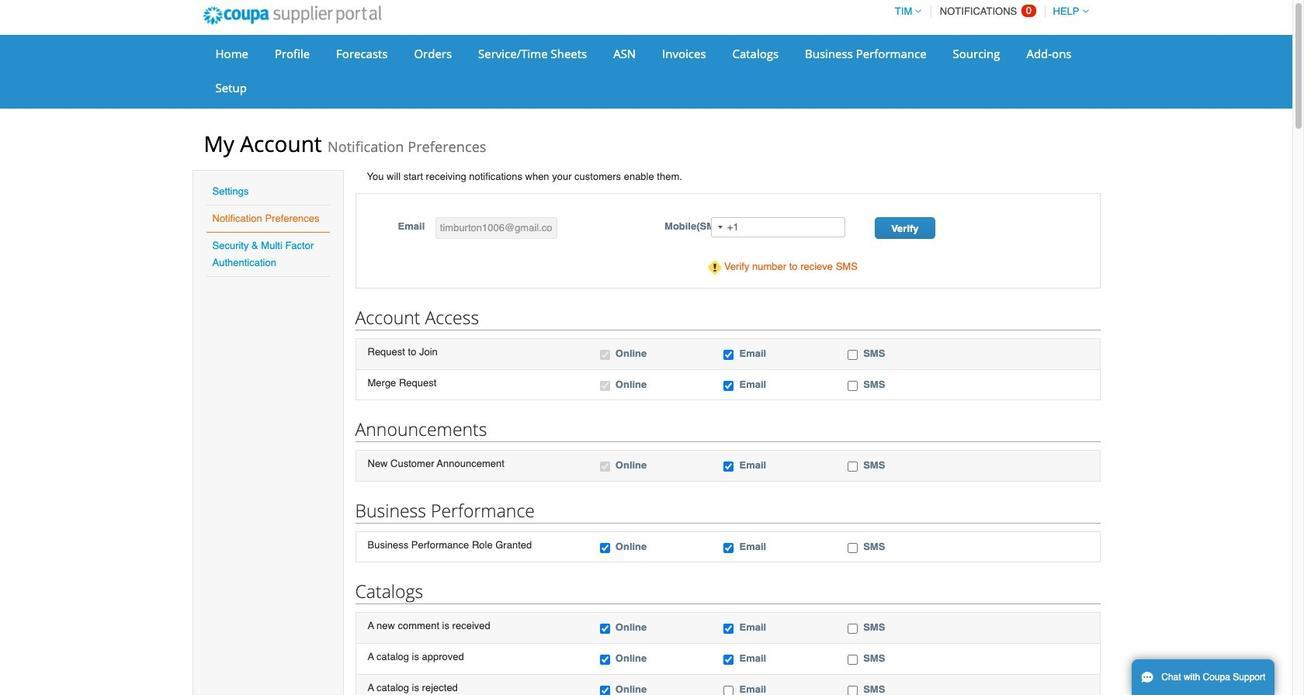 Task type: describe. For each thing, give the bounding box(es) containing it.
+1 201-555-0123 text field
[[711, 217, 846, 237]]



Task type: vqa. For each thing, say whether or not it's contained in the screenshot.
telephone country code icon
yes



Task type: locate. For each thing, give the bounding box(es) containing it.
None checkbox
[[600, 350, 610, 360], [724, 350, 734, 360], [848, 350, 858, 360], [848, 381, 858, 391], [724, 462, 734, 472], [848, 462, 858, 472], [600, 625, 610, 635], [724, 625, 734, 635], [848, 625, 858, 635], [600, 655, 610, 666], [600, 350, 610, 360], [724, 350, 734, 360], [848, 350, 858, 360], [848, 381, 858, 391], [724, 462, 734, 472], [848, 462, 858, 472], [600, 625, 610, 635], [724, 625, 734, 635], [848, 625, 858, 635], [600, 655, 610, 666]]

telephone country code image
[[718, 226, 723, 229]]

coupa supplier portal image
[[192, 0, 392, 35]]

None checkbox
[[600, 381, 610, 391], [724, 381, 734, 391], [600, 462, 610, 472], [600, 544, 610, 554], [724, 544, 734, 554], [848, 544, 858, 554], [724, 655, 734, 666], [848, 655, 858, 666], [600, 686, 610, 696], [724, 686, 734, 696], [848, 686, 858, 696], [600, 381, 610, 391], [724, 381, 734, 391], [600, 462, 610, 472], [600, 544, 610, 554], [724, 544, 734, 554], [848, 544, 858, 554], [724, 655, 734, 666], [848, 655, 858, 666], [600, 686, 610, 696], [724, 686, 734, 696], [848, 686, 858, 696]]

None text field
[[436, 217, 557, 239]]

Telephone country code field
[[712, 218, 728, 237]]

navigation
[[888, 0, 1089, 26]]



